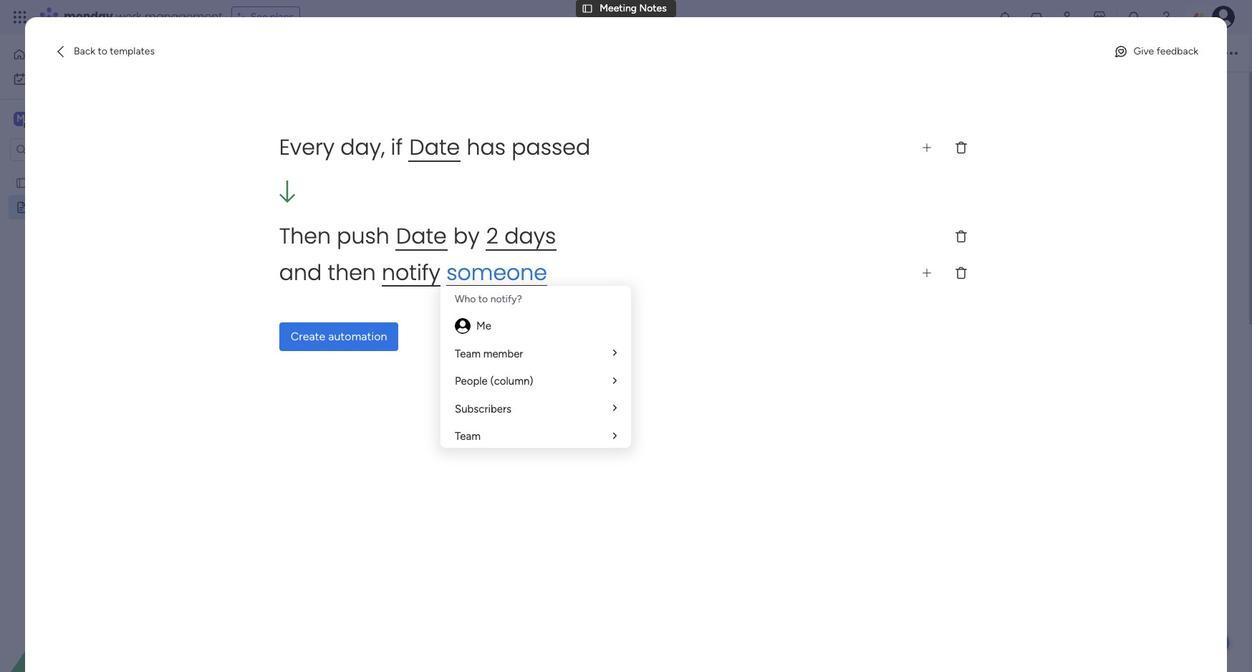 Task type: locate. For each thing, give the bounding box(es) containing it.
people (column)
[[455, 375, 534, 388]]

1 horizontal spatial for
[[657, 361, 672, 374]]

tasks
[[529, 404, 555, 417]]

2
[[487, 221, 499, 252], [459, 361, 465, 374]]

2 2 image from the top
[[475, 495, 479, 499]]

2 up people
[[459, 361, 465, 374]]

kendall parks image
[[1213, 6, 1236, 29]]

0 vertical spatial 2
[[487, 221, 499, 252]]

website:
[[572, 447, 617, 460]]

1 vertical spatial 1 .
[[459, 447, 467, 460]]

brainstorming session for new design concepts
[[476, 382, 718, 396]]

of down notes:
[[516, 447, 527, 460]]

to for back
[[98, 45, 107, 57]]

1 for review of current website:
[[459, 447, 464, 460]]

2 team from the top
[[455, 430, 481, 443]]

invite members image
[[1061, 10, 1076, 24]]

0 horizontal spatial 2
[[459, 361, 465, 374]]

share button
[[1153, 41, 1211, 64]]

to inside button
[[98, 45, 107, 57]]

lottie animation image
[[0, 528, 183, 672]]

notify?
[[491, 293, 522, 305]]

2 list arrow image from the top
[[614, 376, 617, 387]]

1 vertical spatial to
[[479, 293, 488, 305]]

for
[[657, 361, 672, 374], [591, 382, 606, 396]]

update feed image
[[1030, 10, 1044, 24]]

list arrow image
[[614, 349, 617, 359], [614, 376, 617, 387], [614, 404, 617, 414], [614, 431, 617, 442]]

0 vertical spatial for
[[657, 361, 672, 374]]

3 list arrow image from the top
[[614, 404, 617, 414]]

1 vertical spatial team
[[455, 430, 481, 443]]

then push date by 2 days
[[279, 221, 556, 252]]

date right if at left
[[410, 132, 460, 163]]

list arrow image for people (column)
[[614, 376, 617, 387]]

brainstorming
[[476, 382, 547, 396]]

Meeting Notes field
[[436, 123, 630, 160]]

plans
[[270, 11, 294, 23]]

list arrow image down new on the bottom
[[614, 404, 617, 414]]

1 vertical spatial of
[[516, 339, 527, 353]]

notifications image
[[998, 10, 1013, 24]]

1 vertical spatial review
[[476, 447, 513, 460]]

0 vertical spatial 1 .
[[459, 339, 467, 353]]

home option
[[9, 43, 174, 66]]

has
[[467, 132, 506, 163]]

meeting notes:
[[442, 425, 521, 439]]

2 image
[[475, 473, 479, 477], [475, 495, 479, 499], [475, 516, 479, 520], [475, 559, 479, 563]]

list arrow image for team member
[[614, 349, 617, 359]]

attendees:
[[442, 296, 498, 310]]

team down 4 .
[[455, 430, 481, 443]]

review for review of current website:
[[476, 447, 513, 460]]

review
[[476, 339, 513, 353], [476, 447, 513, 460]]

2 vertical spatial and
[[558, 404, 577, 417]]

and down then
[[279, 258, 322, 288]]

2 vertical spatial of
[[516, 447, 527, 460]]

discussion on goals and objectives for the redesign
[[476, 361, 739, 374]]

then
[[328, 258, 376, 288]]

1 . for review of current website:
[[459, 447, 467, 460]]

notes
[[640, 2, 667, 14], [551, 123, 626, 159], [73, 201, 101, 213], [532, 234, 596, 262]]

back
[[74, 45, 95, 57]]

for left new on the bottom
[[591, 382, 606, 396]]

. down the 3 .
[[465, 404, 468, 417]]

for left "the"
[[657, 361, 672, 374]]

1 1 . from the top
[[459, 339, 467, 353]]

1 . down meeting notes:
[[459, 447, 467, 460]]

1 team from the top
[[455, 347, 481, 360]]

2 right the 'by'
[[487, 221, 499, 252]]

and down website
[[579, 361, 598, 374]]

meeting notes inside list box
[[34, 201, 101, 213]]

days
[[505, 221, 556, 252]]

1 1 from the top
[[459, 339, 464, 353]]

of
[[526, 296, 537, 310], [516, 339, 527, 353], [516, 447, 527, 460]]

to right "back"
[[98, 45, 107, 57]]

of right '[list'
[[526, 296, 537, 310]]

0 horizontal spatial to
[[98, 45, 107, 57]]

1 . for review of current website
[[459, 339, 467, 353]]

and
[[279, 258, 322, 288], [579, 361, 598, 374], [558, 404, 577, 417]]

to right 'who'
[[479, 293, 488, 305]]

to
[[98, 45, 107, 57], [479, 293, 488, 305]]

templates
[[110, 45, 155, 57]]

notes inside "meeting notes" list box
[[73, 201, 101, 213]]

1 vertical spatial and
[[579, 361, 598, 374]]

1 review from the top
[[476, 339, 513, 353]]

give feedback link
[[1109, 40, 1205, 63]]

of left current
[[516, 339, 527, 353]]

day,
[[341, 132, 385, 163]]

[insert
[[473, 275, 507, 288]]

current
[[529, 447, 569, 460]]

3 2 image from the top
[[475, 516, 479, 520]]

0 vertical spatial team
[[455, 347, 481, 360]]

option
[[0, 170, 183, 172]]

team
[[455, 347, 481, 360], [455, 430, 481, 443]]

1 .
[[459, 339, 467, 353], [459, 447, 467, 460]]

. up 2 .
[[464, 339, 467, 353]]

4 list arrow image from the top
[[614, 431, 617, 442]]

monday marketplace image
[[1093, 10, 1107, 24]]

and down session
[[558, 404, 577, 417]]

0 vertical spatial review
[[476, 339, 513, 353]]

who
[[455, 293, 476, 305]]

1 vertical spatial for
[[591, 382, 606, 396]]

1 vertical spatial date
[[396, 221, 447, 252]]

review down notes:
[[476, 447, 513, 460]]

2 1 . from the top
[[459, 447, 467, 460]]

1 vertical spatial 2 image
[[475, 618, 479, 622]]

create
[[291, 330, 326, 344]]

1 vertical spatial 2
[[459, 361, 465, 374]]

1
[[459, 339, 464, 353], [459, 447, 464, 460]]

1 . up 2 .
[[459, 339, 467, 353]]

monday work management
[[64, 9, 223, 25]]

1 horizontal spatial 2
[[487, 221, 499, 252]]

redesign
[[695, 361, 739, 374]]

date up the notify on the top left of page
[[396, 221, 447, 252]]

public board image
[[15, 176, 29, 189], [15, 200, 29, 214]]

2 1 from the top
[[459, 447, 464, 460]]

attendees: [list of attendees]
[[442, 296, 597, 310]]

review down the me
[[476, 339, 513, 353]]

0 vertical spatial to
[[98, 45, 107, 57]]

select product image
[[13, 10, 27, 24]]

search everything image
[[1128, 10, 1142, 24]]

home
[[32, 48, 59, 60]]

0 vertical spatial and
[[279, 258, 322, 288]]

. for discussion on goals and objectives for the redesign
[[465, 361, 467, 374]]

home link
[[9, 43, 174, 66]]

review of current website
[[476, 339, 610, 353]]

share
[[1179, 46, 1205, 58]]

create automation
[[291, 330, 387, 344]]

date: [insert date]
[[442, 275, 539, 288]]

notify
[[382, 258, 441, 288]]

1 vertical spatial public board image
[[15, 200, 29, 214]]

.
[[464, 339, 467, 353], [465, 361, 467, 374], [465, 382, 467, 396], [465, 404, 468, 417], [464, 447, 467, 460]]

back to templates button
[[48, 40, 161, 63]]

. down meeting notes:
[[464, 447, 467, 460]]

of for current
[[516, 339, 527, 353]]

automation
[[328, 330, 387, 344]]

2 public board image from the top
[[15, 200, 29, 214]]

goals
[[549, 361, 577, 374]]

on
[[534, 361, 547, 374]]

. down 2 .
[[465, 382, 467, 396]]

0 vertical spatial public board image
[[15, 176, 29, 189]]

1 down agenda:
[[459, 339, 464, 353]]

. up people
[[465, 361, 467, 374]]

1 vertical spatial 1
[[459, 447, 464, 460]]

main
[[33, 112, 58, 125]]

0 vertical spatial 1
[[459, 339, 464, 353]]

create automation button
[[279, 323, 399, 351]]

1 list arrow image from the top
[[614, 349, 617, 359]]

list arrow image down responsibilities on the bottom of page
[[614, 431, 617, 442]]

meeting notes list box
[[0, 167, 183, 412]]

and then notify
[[279, 258, 441, 288]]

0 vertical spatial 2 image
[[475, 596, 479, 601]]

1 horizontal spatial to
[[479, 293, 488, 305]]

lottie animation element
[[0, 528, 183, 672]]

2 horizontal spatial and
[[579, 361, 598, 374]]

team up 2 .
[[455, 347, 481, 360]]

meeting notes
[[600, 2, 667, 14], [440, 123, 626, 159], [34, 201, 101, 213], [442, 234, 596, 262]]

list arrow image up discussion on goals and objectives for the redesign
[[614, 349, 617, 359]]

2 2 image from the top
[[475, 618, 479, 622]]

2 review from the top
[[476, 447, 513, 460]]

list arrow image down discussion on goals and objectives for the redesign
[[614, 376, 617, 387]]

1 horizontal spatial and
[[558, 404, 577, 417]]

meeting
[[600, 2, 637, 14], [440, 123, 546, 159], [34, 201, 71, 213], [442, 234, 527, 262], [442, 425, 484, 439]]

2 image
[[475, 596, 479, 601], [475, 618, 479, 622]]

notes:
[[487, 425, 521, 439]]

1 down meeting notes:
[[459, 447, 464, 460]]

1 2 image from the top
[[475, 596, 479, 601]]



Task type: describe. For each thing, give the bounding box(es) containing it.
0 vertical spatial of
[[526, 296, 537, 310]]

push
[[337, 221, 390, 252]]

people
[[455, 375, 488, 388]]

workspace selection element
[[14, 110, 120, 129]]

(column)
[[491, 375, 534, 388]]

assigning
[[476, 404, 526, 417]]

me
[[477, 320, 492, 333]]

team member
[[455, 347, 524, 360]]

management
[[145, 9, 223, 25]]

subscribers
[[455, 402, 512, 415]]

agenda:
[[442, 318, 484, 331]]

someone
[[447, 258, 548, 288]]

objectives
[[601, 361, 655, 374]]

work
[[116, 9, 142, 25]]

date:
[[442, 275, 470, 288]]

. for assigning tasks and responsibilities
[[465, 404, 468, 417]]

see plans
[[251, 11, 294, 23]]

help image
[[1160, 10, 1174, 24]]

design
[[633, 382, 667, 396]]

list arrow image for team
[[614, 431, 617, 442]]

give
[[1134, 45, 1155, 57]]

give feedback button
[[1109, 40, 1205, 63]]

. for review of current website
[[464, 339, 467, 353]]

team for team
[[455, 430, 481, 443]]

4
[[458, 404, 465, 417]]

date]
[[510, 275, 539, 288]]

monday
[[64, 9, 113, 25]]

. for brainstorming session for new design concepts
[[465, 382, 467, 396]]

3
[[459, 382, 465, 396]]

meeting inside field
[[440, 123, 546, 159]]

attendees]
[[539, 296, 597, 310]]

the
[[675, 361, 692, 374]]

discussion
[[476, 361, 531, 374]]

review for review of current website
[[476, 339, 513, 353]]

[list
[[501, 296, 523, 310]]

. for review of current website:
[[464, 447, 467, 460]]

see plans button
[[231, 6, 300, 28]]

4 .
[[458, 404, 468, 417]]

who to notify?
[[455, 293, 522, 305]]

feedback
[[1157, 45, 1199, 57]]

give feedback
[[1134, 45, 1199, 57]]

0 vertical spatial date
[[410, 132, 460, 163]]

back to templates
[[74, 45, 155, 57]]

member
[[484, 347, 524, 360]]

list arrow image for subscribers
[[614, 404, 617, 414]]

notes inside meeting notes field
[[551, 123, 626, 159]]

every day, if date has passed
[[279, 132, 591, 163]]

concepts
[[670, 382, 718, 396]]

of for current
[[516, 447, 527, 460]]

m
[[17, 113, 25, 125]]

assigning tasks and responsibilities
[[476, 404, 656, 417]]

1 for review of current website
[[459, 339, 464, 353]]

meeting notes inside field
[[440, 123, 626, 159]]

0 horizontal spatial and
[[279, 258, 322, 288]]

to for who
[[479, 293, 488, 305]]

workspace
[[61, 112, 118, 125]]

2 .
[[459, 361, 467, 374]]

passed
[[512, 132, 591, 163]]

4 2 image from the top
[[475, 559, 479, 563]]

session
[[550, 382, 588, 396]]

workspace image
[[14, 111, 28, 127]]

website
[[570, 339, 610, 353]]

new
[[609, 382, 630, 396]]

meeting inside list box
[[34, 201, 71, 213]]

current
[[529, 339, 567, 353]]

v2 ellipsis image
[[1226, 44, 1239, 62]]

then
[[279, 221, 331, 252]]

3 .
[[459, 382, 467, 396]]

if
[[391, 132, 403, 163]]

1 public board image from the top
[[15, 176, 29, 189]]

team for team member
[[455, 347, 481, 360]]

by
[[454, 221, 480, 252]]

every
[[279, 132, 335, 163]]

0 horizontal spatial for
[[591, 382, 606, 396]]

main workspace
[[33, 112, 118, 125]]

1 2 image from the top
[[475, 473, 479, 477]]

see
[[251, 11, 268, 23]]

responsibilities
[[580, 404, 656, 417]]

review of current website:
[[476, 447, 617, 460]]



Task type: vqa. For each thing, say whether or not it's contained in the screenshot.
list arrow icon
yes



